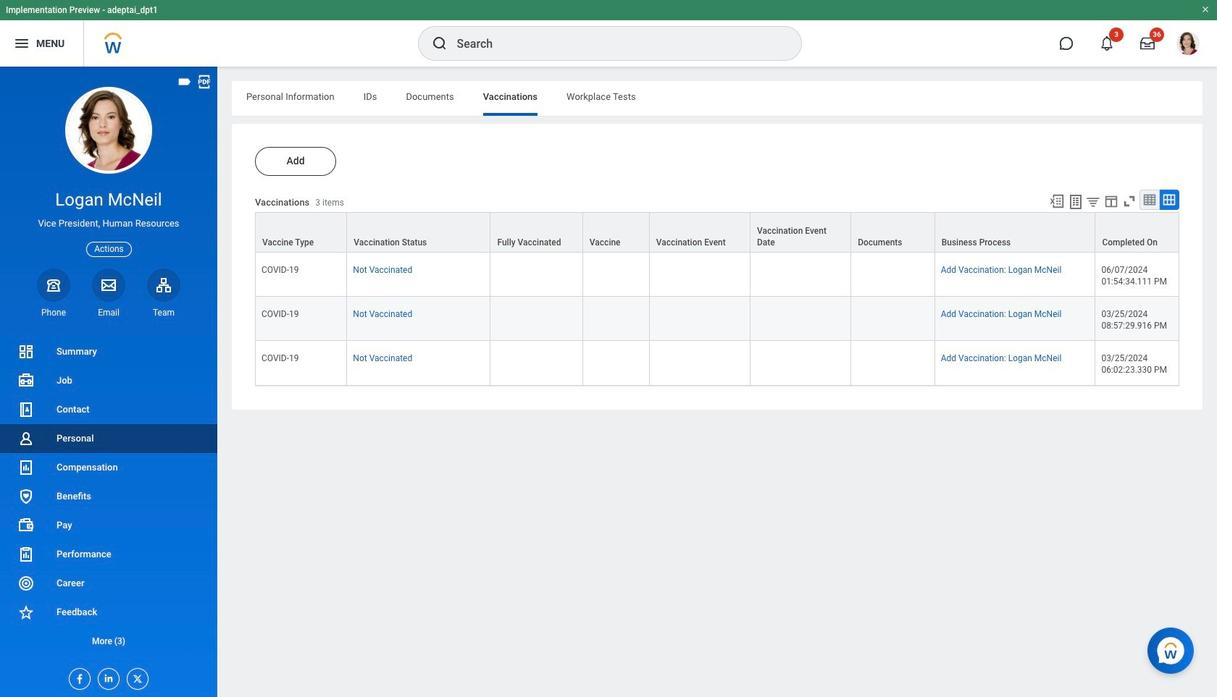 Task type: locate. For each thing, give the bounding box(es) containing it.
0 vertical spatial covid-19 element
[[262, 262, 299, 275]]

banner
[[0, 0, 1217, 67]]

row
[[255, 212, 1180, 253], [255, 253, 1180, 297], [255, 297, 1180, 342], [255, 342, 1180, 386]]

benefits image
[[17, 488, 35, 506]]

covid-19 element for 2nd row from the bottom of the page
[[262, 307, 299, 320]]

close environment banner image
[[1201, 5, 1210, 14]]

linkedin image
[[99, 669, 114, 685]]

inbox large image
[[1140, 36, 1155, 51]]

cell
[[491, 253, 583, 297], [583, 253, 650, 297], [650, 253, 751, 297], [751, 253, 851, 297], [851, 253, 935, 297], [491, 297, 583, 342], [583, 297, 650, 342], [650, 297, 751, 342], [751, 297, 851, 342], [851, 297, 935, 342], [491, 342, 583, 386], [583, 342, 650, 386], [650, 342, 751, 386], [751, 342, 851, 386], [851, 342, 935, 386]]

profile logan mcneil image
[[1177, 32, 1200, 58]]

phone logan mcneil element
[[37, 307, 70, 319]]

1 vertical spatial covid-19 element
[[262, 307, 299, 320]]

expand table image
[[1162, 193, 1177, 207]]

phone image
[[43, 277, 64, 294]]

list
[[0, 338, 217, 656]]

tab list
[[232, 81, 1203, 116]]

2 vertical spatial covid-19 element
[[262, 351, 299, 364]]

2 covid-19 element from the top
[[262, 307, 299, 320]]

1 row from the top
[[255, 212, 1180, 253]]

4 row from the top
[[255, 342, 1180, 386]]

3 covid-19 element from the top
[[262, 351, 299, 364]]

1 covid-19 element from the top
[[262, 262, 299, 275]]

toolbar
[[1043, 190, 1180, 212]]

export to excel image
[[1049, 193, 1065, 209]]

covid-19 element
[[262, 262, 299, 275], [262, 307, 299, 320], [262, 351, 299, 364]]

email logan mcneil element
[[92, 307, 125, 319]]

search image
[[431, 35, 448, 52]]

career image
[[17, 575, 35, 593]]

contact image
[[17, 401, 35, 419]]

feedback image
[[17, 604, 35, 622]]

3 row from the top
[[255, 297, 1180, 342]]

personal image
[[17, 430, 35, 448]]

pay image
[[17, 517, 35, 535]]

facebook image
[[70, 669, 85, 685]]

table image
[[1143, 193, 1157, 207]]



Task type: vqa. For each thing, say whether or not it's contained in the screenshot.
Quick Links element
no



Task type: describe. For each thing, give the bounding box(es) containing it.
team logan mcneil element
[[147, 307, 180, 319]]

navigation pane region
[[0, 67, 217, 698]]

compensation image
[[17, 459, 35, 477]]

mail image
[[100, 277, 117, 294]]

select to filter grid data image
[[1085, 194, 1101, 209]]

tag image
[[177, 74, 193, 90]]

click to view/edit grid preferences image
[[1104, 193, 1119, 209]]

fullscreen image
[[1122, 193, 1138, 209]]

summary image
[[17, 343, 35, 361]]

2 row from the top
[[255, 253, 1180, 297]]

job image
[[17, 372, 35, 390]]

view team image
[[155, 277, 172, 294]]

covid-19 element for 2nd row
[[262, 262, 299, 275]]

notifications large image
[[1100, 36, 1114, 51]]

Search Workday  search field
[[457, 28, 771, 59]]

view printable version (pdf) image
[[196, 74, 212, 90]]

x image
[[128, 669, 143, 685]]

covid-19 element for 4th row from the top
[[262, 351, 299, 364]]

performance image
[[17, 546, 35, 564]]

justify image
[[13, 35, 30, 52]]

export to worksheets image
[[1067, 193, 1085, 211]]



